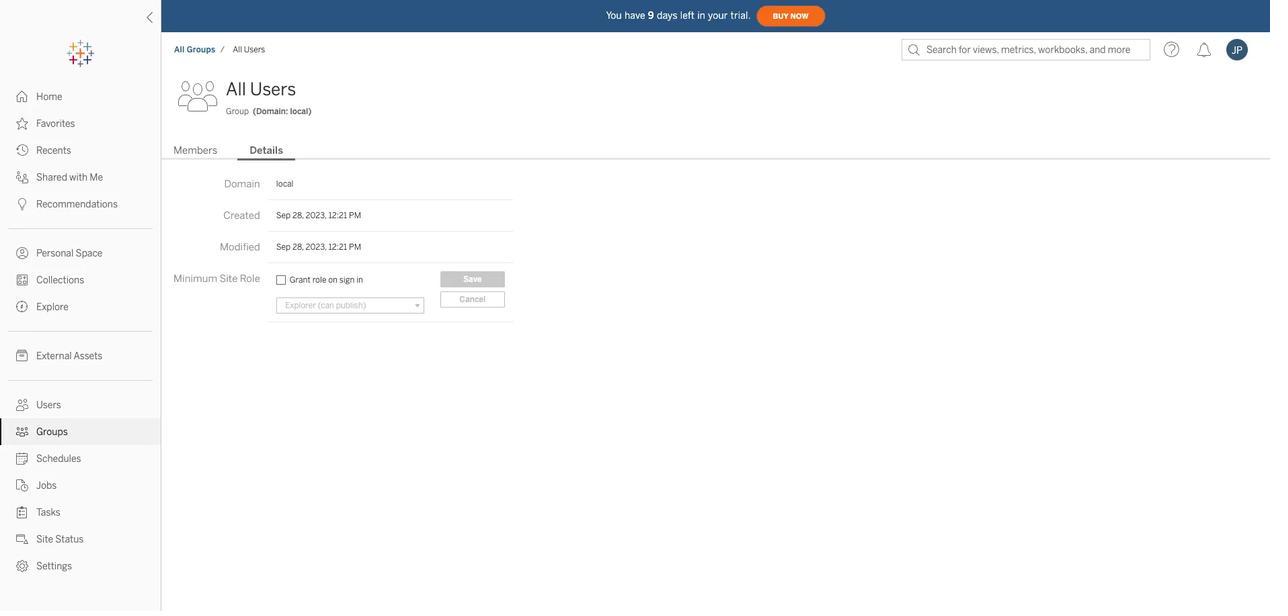 Task type: describe. For each thing, give the bounding box(es) containing it.
with
[[69, 172, 88, 184]]

all groups /
[[174, 45, 225, 54]]

sep for modified
[[276, 243, 291, 252]]

by text only_f5he34f image for recommendations
[[16, 198, 28, 210]]

members
[[173, 145, 217, 157]]

by text only_f5he34f image for schedules
[[16, 453, 28, 465]]

recommendations
[[36, 199, 118, 210]]

12:21 for created
[[329, 211, 347, 221]]

all groups link
[[173, 44, 216, 55]]

schedules link
[[0, 446, 161, 473]]

you
[[606, 10, 622, 21]]

home link
[[0, 83, 161, 110]]

by text only_f5he34f image for recents
[[16, 145, 28, 157]]

navigation panel element
[[0, 40, 161, 580]]

main navigation. press the up and down arrow keys to access links. element
[[0, 83, 161, 580]]

sep 28, 2023, 12:21 pm for created
[[276, 211, 361, 221]]

recents
[[36, 145, 71, 157]]

in inside all users main content
[[356, 276, 363, 285]]

by text only_f5he34f image for jobs
[[16, 480, 28, 492]]

by text only_f5he34f image for collections
[[16, 274, 28, 286]]

site inside all users main content
[[220, 273, 238, 285]]

28, for created
[[292, 211, 304, 221]]

buy now button
[[756, 5, 825, 27]]

(domain:
[[253, 107, 288, 116]]

buy now
[[773, 12, 809, 21]]

external assets
[[36, 351, 102, 362]]

sep for created
[[276, 211, 291, 221]]

local)
[[290, 107, 311, 116]]

left
[[680, 10, 695, 21]]

(can
[[318, 301, 334, 311]]

home
[[36, 91, 62, 103]]

minimum site role
[[173, 273, 260, 285]]

by text only_f5he34f image for home
[[16, 91, 28, 103]]

now
[[791, 12, 809, 21]]

space
[[76, 248, 102, 260]]

pm for modified
[[349, 243, 361, 252]]

created
[[223, 210, 260, 222]]

local
[[276, 180, 293, 189]]

collections link
[[0, 267, 161, 294]]

by text only_f5he34f image for groups
[[16, 426, 28, 438]]

all users
[[233, 45, 265, 54]]

all users element
[[229, 45, 269, 54]]

you have 9 days left in your trial.
[[606, 10, 751, 21]]

tasks link
[[0, 500, 161, 527]]

your
[[708, 10, 728, 21]]

all users main content
[[161, 67, 1270, 612]]

me
[[90, 172, 103, 184]]

sep 28, 2023, 12:21 pm for modified
[[276, 243, 361, 252]]

sub-spaces tab list
[[161, 143, 1270, 161]]

personal space
[[36, 248, 102, 260]]

grant
[[290, 276, 311, 285]]

collections
[[36, 275, 84, 286]]

have
[[625, 10, 645, 21]]

9
[[648, 10, 654, 21]]

by text only_f5he34f image for tasks
[[16, 507, 28, 519]]

assets
[[74, 351, 102, 362]]

explorer (can publish) button
[[276, 298, 424, 314]]

grant role on sign in
[[290, 276, 363, 285]]

recommendations link
[[0, 191, 161, 218]]

explore link
[[0, 294, 161, 321]]

cancel button
[[440, 292, 505, 308]]



Task type: locate. For each thing, give the bounding box(es) containing it.
sep 28, 2023, 12:21 pm up role
[[276, 243, 361, 252]]

by text only_f5he34f image inside collections link
[[16, 274, 28, 286]]

settings link
[[0, 553, 161, 580]]

by text only_f5he34f image up the schedules link
[[16, 426, 28, 438]]

2 by text only_f5he34f image from the top
[[16, 145, 28, 157]]

0 vertical spatial in
[[697, 10, 705, 21]]

save button
[[440, 272, 505, 288]]

jobs
[[36, 481, 57, 492]]

site
[[220, 273, 238, 285], [36, 535, 53, 546]]

0 vertical spatial site
[[220, 273, 238, 285]]

favorites
[[36, 118, 75, 130]]

personal space link
[[0, 240, 161, 267]]

28,
[[292, 211, 304, 221], [292, 243, 304, 252]]

users
[[244, 45, 265, 54], [250, 79, 296, 100], [36, 400, 61, 412]]

6 by text only_f5he34f image from the top
[[16, 453, 28, 465]]

1 2023, from the top
[[306, 211, 327, 221]]

1 28, from the top
[[292, 211, 304, 221]]

site left status
[[36, 535, 53, 546]]

by text only_f5he34f image left recommendations
[[16, 198, 28, 210]]

by text only_f5he34f image for explore
[[16, 301, 28, 313]]

explorer
[[285, 301, 316, 311]]

1 vertical spatial groups
[[36, 427, 68, 438]]

6 by text only_f5he34f image from the top
[[16, 426, 28, 438]]

0 vertical spatial sep 28, 2023, 12:21 pm
[[276, 211, 361, 221]]

site status
[[36, 535, 84, 546]]

by text only_f5he34f image up groups link
[[16, 399, 28, 412]]

by text only_f5he34f image for personal space
[[16, 247, 28, 260]]

trial.
[[731, 10, 751, 21]]

0 vertical spatial sep
[[276, 211, 291, 221]]

in right left on the right top of page
[[697, 10, 705, 21]]

sep
[[276, 211, 291, 221], [276, 243, 291, 252]]

by text only_f5he34f image for site status
[[16, 534, 28, 546]]

2 2023, from the top
[[306, 243, 327, 252]]

all
[[174, 45, 185, 54], [233, 45, 242, 54], [226, 79, 246, 100]]

by text only_f5he34f image left the home
[[16, 91, 28, 103]]

by text only_f5he34f image for users
[[16, 399, 28, 412]]

by text only_f5he34f image inside "explore" link
[[16, 301, 28, 313]]

0 horizontal spatial in
[[356, 276, 363, 285]]

site inside 'main navigation. press the up and down arrow keys to access links.' "element"
[[36, 535, 53, 546]]

1 vertical spatial site
[[36, 535, 53, 546]]

all for all groups /
[[174, 45, 185, 54]]

explore
[[36, 302, 68, 313]]

group image
[[178, 76, 218, 116]]

0 horizontal spatial groups
[[36, 427, 68, 438]]

settings
[[36, 561, 72, 573]]

1 vertical spatial sep
[[276, 243, 291, 252]]

0 vertical spatial users
[[244, 45, 265, 54]]

by text only_f5he34f image left favorites
[[16, 118, 28, 130]]

0 vertical spatial pm
[[349, 211, 361, 221]]

by text only_f5he34f image for favorites
[[16, 118, 28, 130]]

modified
[[220, 241, 260, 253]]

by text only_f5he34f image for settings
[[16, 561, 28, 573]]

by text only_f5he34f image left personal
[[16, 247, 28, 260]]

by text only_f5he34f image inside personal space link
[[16, 247, 28, 260]]

schedules
[[36, 454, 81, 465]]

days
[[657, 10, 678, 21]]

2 by text only_f5he34f image from the top
[[16, 171, 28, 184]]

7 by text only_f5he34f image from the top
[[16, 507, 28, 519]]

external
[[36, 351, 72, 362]]

2 12:21 from the top
[[329, 243, 347, 252]]

by text only_f5he34f image left tasks
[[16, 507, 28, 519]]

sep up grant
[[276, 243, 291, 252]]

1 vertical spatial in
[[356, 276, 363, 285]]

1 vertical spatial sep 28, 2023, 12:21 pm
[[276, 243, 361, 252]]

by text only_f5he34f image inside jobs link
[[16, 480, 28, 492]]

role
[[312, 276, 326, 285]]

all for all users group (domain: local)
[[226, 79, 246, 100]]

by text only_f5he34f image inside favorites link
[[16, 118, 28, 130]]

1 horizontal spatial groups
[[187, 45, 215, 54]]

all up group
[[226, 79, 246, 100]]

1 vertical spatial 12:21
[[329, 243, 347, 252]]

7 by text only_f5he34f image from the top
[[16, 480, 28, 492]]

by text only_f5he34f image left jobs
[[16, 480, 28, 492]]

by text only_f5he34f image inside groups link
[[16, 426, 28, 438]]

0 vertical spatial 28,
[[292, 211, 304, 221]]

1 12:21 from the top
[[329, 211, 347, 221]]

2 vertical spatial users
[[36, 400, 61, 412]]

on
[[328, 276, 338, 285]]

users inside "all users group (domain: local)"
[[250, 79, 296, 100]]

/
[[220, 45, 225, 54]]

groups up schedules
[[36, 427, 68, 438]]

pm for created
[[349, 211, 361, 221]]

1 horizontal spatial site
[[220, 273, 238, 285]]

2 pm from the top
[[349, 243, 361, 252]]

4 by text only_f5he34f image from the top
[[16, 247, 28, 260]]

explorer (can publish)
[[282, 301, 366, 311]]

by text only_f5he34f image
[[16, 118, 28, 130], [16, 171, 28, 184], [16, 198, 28, 210], [16, 247, 28, 260], [16, 350, 28, 362], [16, 426, 28, 438], [16, 480, 28, 492], [16, 534, 28, 546]]

1 sep 28, 2023, 12:21 pm from the top
[[276, 211, 361, 221]]

all for all users
[[233, 45, 242, 54]]

by text only_f5he34f image left the external
[[16, 350, 28, 362]]

by text only_f5he34f image inside recents "link"
[[16, 145, 28, 157]]

all right /
[[233, 45, 242, 54]]

domain
[[224, 178, 260, 190]]

groups
[[187, 45, 215, 54], [36, 427, 68, 438]]

by text only_f5he34f image left site status
[[16, 534, 28, 546]]

by text only_f5he34f image left explore
[[16, 301, 28, 313]]

by text only_f5he34f image inside recommendations link
[[16, 198, 28, 210]]

1 by text only_f5he34f image from the top
[[16, 118, 28, 130]]

28, up grant
[[292, 243, 304, 252]]

users up (domain:
[[250, 79, 296, 100]]

0 vertical spatial groups
[[187, 45, 215, 54]]

tasks
[[36, 508, 60, 519]]

2023,
[[306, 211, 327, 221], [306, 243, 327, 252]]

users link
[[0, 392, 161, 419]]

3 by text only_f5he34f image from the top
[[16, 274, 28, 286]]

sep down local at left
[[276, 211, 291, 221]]

5 by text only_f5he34f image from the top
[[16, 399, 28, 412]]

1 vertical spatial pm
[[349, 243, 361, 252]]

pm
[[349, 211, 361, 221], [349, 243, 361, 252]]

groups link
[[0, 419, 161, 446]]

cancel
[[459, 295, 486, 305]]

2 sep 28, 2023, 12:21 pm from the top
[[276, 243, 361, 252]]

12:21
[[329, 211, 347, 221], [329, 243, 347, 252]]

by text only_f5he34f image left schedules
[[16, 453, 28, 465]]

users for all users
[[244, 45, 265, 54]]

4 by text only_f5he34f image from the top
[[16, 301, 28, 313]]

group
[[226, 107, 249, 116]]

by text only_f5he34f image inside external assets link
[[16, 350, 28, 362]]

by text only_f5he34f image left collections
[[16, 274, 28, 286]]

personal
[[36, 248, 74, 260]]

save
[[463, 275, 482, 284]]

Search for views, metrics, workbooks, and more text field
[[902, 39, 1151, 61]]

1 horizontal spatial in
[[697, 10, 705, 21]]

sep 28, 2023, 12:21 pm
[[276, 211, 361, 221], [276, 243, 361, 252]]

status
[[55, 535, 84, 546]]

1 pm from the top
[[349, 211, 361, 221]]

role
[[240, 273, 260, 285]]

users for all users group (domain: local)
[[250, 79, 296, 100]]

1 by text only_f5he34f image from the top
[[16, 91, 28, 103]]

2 sep from the top
[[276, 243, 291, 252]]

shared with me link
[[0, 164, 161, 191]]

users inside 'main navigation. press the up and down arrow keys to access links.' "element"
[[36, 400, 61, 412]]

by text only_f5he34f image inside settings link
[[16, 561, 28, 573]]

0 horizontal spatial site
[[36, 535, 53, 546]]

2023, for created
[[306, 211, 327, 221]]

0 vertical spatial 2023,
[[306, 211, 327, 221]]

8 by text only_f5he34f image from the top
[[16, 561, 28, 573]]

0 vertical spatial 12:21
[[329, 211, 347, 221]]

by text only_f5he34f image
[[16, 91, 28, 103], [16, 145, 28, 157], [16, 274, 28, 286], [16, 301, 28, 313], [16, 399, 28, 412], [16, 453, 28, 465], [16, 507, 28, 519], [16, 561, 28, 573]]

1 vertical spatial 28,
[[292, 243, 304, 252]]

by text only_f5he34f image for shared with me
[[16, 171, 28, 184]]

all inside "all users group (domain: local)"
[[226, 79, 246, 100]]

by text only_f5he34f image left the recents
[[16, 145, 28, 157]]

in right sign
[[356, 276, 363, 285]]

site left role
[[220, 273, 238, 285]]

all left /
[[174, 45, 185, 54]]

3 by text only_f5he34f image from the top
[[16, 198, 28, 210]]

by text only_f5he34f image inside users link
[[16, 399, 28, 412]]

by text only_f5he34f image for external assets
[[16, 350, 28, 362]]

publish)
[[336, 301, 366, 311]]

groups inside groups link
[[36, 427, 68, 438]]

users up groups link
[[36, 400, 61, 412]]

favorites link
[[0, 110, 161, 137]]

1 vertical spatial 2023,
[[306, 243, 327, 252]]

8 by text only_f5he34f image from the top
[[16, 534, 28, 546]]

by text only_f5he34f image inside the schedules link
[[16, 453, 28, 465]]

groups left /
[[187, 45, 215, 54]]

recents link
[[0, 137, 161, 164]]

2 28, from the top
[[292, 243, 304, 252]]

12:21 for modified
[[329, 243, 347, 252]]

users right /
[[244, 45, 265, 54]]

shared with me
[[36, 172, 103, 184]]

5 by text only_f5he34f image from the top
[[16, 350, 28, 362]]

1 vertical spatial users
[[250, 79, 296, 100]]

by text only_f5he34f image inside the tasks link
[[16, 507, 28, 519]]

by text only_f5he34f image inside the home link
[[16, 91, 28, 103]]

sign
[[339, 276, 355, 285]]

minimum
[[173, 273, 217, 285]]

by text only_f5he34f image left settings
[[16, 561, 28, 573]]

1 sep from the top
[[276, 211, 291, 221]]

all users group (domain: local)
[[226, 79, 311, 116]]

by text only_f5he34f image inside "site status" link
[[16, 534, 28, 546]]

by text only_f5he34f image left shared
[[16, 171, 28, 184]]

buy
[[773, 12, 789, 21]]

sep 28, 2023, 12:21 pm down local at left
[[276, 211, 361, 221]]

jobs link
[[0, 473, 161, 500]]

site status link
[[0, 527, 161, 553]]

28, for modified
[[292, 243, 304, 252]]

28, down local at left
[[292, 211, 304, 221]]

details
[[250, 145, 283, 157]]

shared
[[36, 172, 67, 184]]

2023, for modified
[[306, 243, 327, 252]]

in
[[697, 10, 705, 21], [356, 276, 363, 285]]

by text only_f5he34f image inside shared with me link
[[16, 171, 28, 184]]

external assets link
[[0, 343, 161, 370]]



Task type: vqa. For each thing, say whether or not it's contained in the screenshot.
Created's PM
yes



